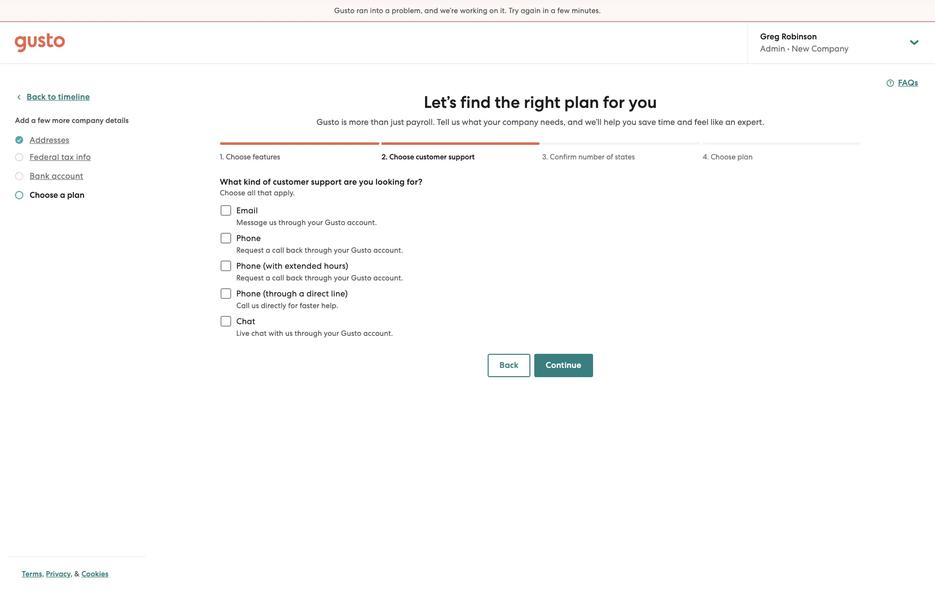 Task type: locate. For each thing, give the bounding box(es) containing it.
1 horizontal spatial for
[[604, 92, 625, 112]]

0 horizontal spatial customer
[[273, 177, 309, 187]]

you right are
[[359, 177, 374, 187]]

0 vertical spatial check image
[[15, 172, 23, 180]]

looking
[[376, 177, 405, 187]]

privacy
[[46, 570, 71, 578]]

a inside list
[[60, 190, 65, 200]]

few right in
[[558, 6, 570, 15]]

2 request from the top
[[236, 274, 264, 282]]

back inside button
[[500, 360, 519, 370]]

0 vertical spatial call
[[272, 246, 284, 255]]

bank account button
[[30, 170, 83, 182]]

a down "account" at the top left of the page
[[60, 190, 65, 200]]

choose customer support
[[390, 153, 475, 161]]

choose a plan
[[30, 190, 85, 200]]

company
[[72, 116, 104, 125], [503, 117, 539, 127]]

tax
[[61, 152, 74, 162]]

1 horizontal spatial company
[[503, 117, 539, 127]]

we're
[[440, 6, 458, 15]]

2 vertical spatial you
[[359, 177, 374, 187]]

bank
[[30, 171, 50, 181]]

0 vertical spatial few
[[558, 6, 570, 15]]

2 check image from the top
[[15, 191, 23, 199]]

0 vertical spatial phone
[[236, 233, 261, 243]]

support
[[449, 153, 475, 161], [311, 177, 342, 187]]

1 vertical spatial for
[[288, 301, 298, 310]]

the
[[495, 92, 520, 112]]

back to timeline button
[[15, 91, 90, 103]]

more
[[52, 116, 70, 125], [349, 117, 369, 127]]

0 horizontal spatial and
[[425, 6, 438, 15]]

0 horizontal spatial plan
[[67, 190, 85, 200]]

2 phone from the top
[[236, 261, 261, 271]]

your right what at the top of page
[[484, 117, 501, 127]]

0 vertical spatial back
[[286, 246, 303, 255]]

call down (with
[[272, 274, 284, 282]]

gusto
[[334, 6, 355, 15], [317, 117, 340, 127], [325, 218, 346, 227], [351, 246, 372, 255], [351, 274, 372, 282], [341, 329, 362, 338]]

,
[[42, 570, 44, 578], [71, 570, 73, 578]]

few up "addresses"
[[38, 116, 50, 125]]

and left the we're
[[425, 6, 438, 15]]

Email checkbox
[[215, 200, 236, 221]]

your down hours)
[[334, 274, 349, 282]]

1 horizontal spatial of
[[607, 153, 614, 161]]

3 phone from the top
[[236, 289, 261, 298]]

all
[[247, 189, 256, 197]]

account
[[52, 171, 83, 181]]

support left are
[[311, 177, 342, 187]]

addresses button
[[30, 134, 69, 146]]

choose up looking
[[390, 153, 414, 161]]

1 vertical spatial call
[[272, 274, 284, 282]]

customer up for?
[[416, 153, 447, 161]]

0 vertical spatial customer
[[416, 153, 447, 161]]

1 vertical spatial few
[[38, 116, 50, 125]]

us right the with
[[285, 329, 293, 338]]

through for phone
[[305, 246, 332, 255]]

you inside what kind of customer support are you looking for? choose all that apply.
[[359, 177, 374, 187]]

back inside button
[[27, 92, 46, 102]]

plan down expert. on the right top of page
[[738, 153, 753, 161]]

call for phone
[[272, 246, 284, 255]]

choose down bank
[[30, 190, 58, 200]]

company
[[812, 44, 849, 53]]

choose up what
[[226, 153, 251, 161]]

check image
[[15, 172, 23, 180], [15, 191, 23, 199]]

admin
[[761, 44, 786, 53]]

what kind of customer support are you looking for? choose all that apply.
[[220, 177, 423, 197]]

your up hours)
[[334, 246, 349, 255]]

1 vertical spatial you
[[623, 117, 637, 127]]

1 vertical spatial check image
[[15, 191, 23, 199]]

continue
[[546, 360, 582, 370]]

back up phone (with extended hours)
[[286, 246, 303, 255]]

more up addresses button
[[52, 116, 70, 125]]

0 horizontal spatial back
[[27, 92, 46, 102]]

find
[[461, 92, 491, 112]]

0 horizontal spatial ,
[[42, 570, 44, 578]]

your down the "help." at left bottom
[[324, 329, 339, 338]]

0 horizontal spatial support
[[311, 177, 342, 187]]

1 horizontal spatial ,
[[71, 570, 73, 578]]

1 vertical spatial request a call back through your gusto account.
[[236, 274, 403, 282]]

0 vertical spatial plan
[[565, 92, 600, 112]]

0 horizontal spatial more
[[52, 116, 70, 125]]

chat
[[252, 329, 267, 338]]

and left the we'll on the right of the page
[[568, 117, 583, 127]]

1 horizontal spatial customer
[[416, 153, 447, 161]]

1 horizontal spatial back
[[500, 360, 519, 370]]

through up direct
[[305, 274, 332, 282]]

choose features
[[226, 153, 280, 161]]

1 vertical spatial request
[[236, 274, 264, 282]]

phone (with extended hours)
[[236, 261, 349, 271]]

Chat checkbox
[[215, 311, 236, 332]]

and left feel
[[678, 117, 693, 127]]

0 vertical spatial back
[[27, 92, 46, 102]]

plan inside list
[[67, 190, 85, 200]]

on
[[490, 6, 499, 15]]

you
[[629, 92, 657, 112], [623, 117, 637, 127], [359, 177, 374, 187]]

Phone checkbox
[[215, 228, 236, 249]]

company down the
[[503, 117, 539, 127]]

phone down 'message'
[[236, 233, 261, 243]]

states
[[615, 153, 635, 161]]

(with
[[263, 261, 283, 271]]

request a call back through your gusto account.
[[236, 246, 403, 255], [236, 274, 403, 282]]

few
[[558, 6, 570, 15], [38, 116, 50, 125]]

plan down "account" at the top left of the page
[[67, 190, 85, 200]]

&
[[74, 570, 80, 578]]

2 vertical spatial phone
[[236, 289, 261, 298]]

again
[[521, 6, 541, 15]]

0 vertical spatial request a call back through your gusto account.
[[236, 246, 403, 255]]

of up that
[[263, 177, 271, 187]]

addresses
[[30, 135, 69, 145]]

your for chat
[[324, 329, 339, 338]]

1 check image from the top
[[15, 172, 23, 180]]

a down (with
[[266, 274, 271, 282]]

you for for
[[629, 92, 657, 112]]

customer inside what kind of customer support are you looking for? choose all that apply.
[[273, 177, 309, 187]]

your for phone
[[334, 246, 349, 255]]

2 call from the top
[[272, 274, 284, 282]]

0 horizontal spatial few
[[38, 116, 50, 125]]

your down what kind of customer support are you looking for? choose all that apply. at the top left of page
[[308, 218, 323, 227]]

of inside what kind of customer support are you looking for? choose all that apply.
[[263, 177, 271, 187]]

info
[[76, 152, 91, 162]]

a up (with
[[266, 246, 271, 255]]

0 vertical spatial of
[[607, 153, 614, 161]]

request down (with
[[236, 274, 264, 282]]

call for phone (with extended hours)
[[272, 274, 284, 282]]

company down "timeline"
[[72, 116, 104, 125]]

you up the save
[[629, 92, 657, 112]]

1 horizontal spatial plan
[[565, 92, 600, 112]]

federal tax info
[[30, 152, 91, 162]]

an
[[726, 117, 736, 127]]

with
[[269, 329, 284, 338]]

2 request a call back through your gusto account. from the top
[[236, 274, 403, 282]]

back
[[27, 92, 46, 102], [500, 360, 519, 370]]

us right call
[[252, 301, 259, 310]]

for down phone (through a direct line) at the left of the page
[[288, 301, 298, 310]]

1 horizontal spatial few
[[558, 6, 570, 15]]

1 back from the top
[[286, 246, 303, 255]]

1 request a call back through your gusto account. from the top
[[236, 246, 403, 255]]

through up extended
[[305, 246, 332, 255]]

customer up apply.
[[273, 177, 309, 187]]

0 vertical spatial support
[[449, 153, 475, 161]]

•
[[788, 44, 790, 53]]

0 vertical spatial for
[[604, 92, 625, 112]]

your for phone (with extended hours)
[[334, 274, 349, 282]]

1 vertical spatial of
[[263, 177, 271, 187]]

, left privacy "link"
[[42, 570, 44, 578]]

request a call back through your gusto account. up extended
[[236, 246, 403, 255]]

1 call from the top
[[272, 246, 284, 255]]

phone up call
[[236, 289, 261, 298]]

request a call back through your gusto account. for phone
[[236, 246, 403, 255]]

Phone (with extended hours) checkbox
[[215, 255, 236, 277]]

2 vertical spatial plan
[[67, 190, 85, 200]]

back down phone (with extended hours)
[[286, 274, 303, 282]]

request a call back through your gusto account. up direct
[[236, 274, 403, 282]]

choose down what
[[220, 189, 246, 197]]

account.
[[347, 218, 377, 227], [374, 246, 403, 255], [374, 274, 403, 282], [364, 329, 393, 338]]

plan
[[565, 92, 600, 112], [738, 153, 753, 161], [67, 190, 85, 200]]

you for are
[[359, 177, 374, 187]]

support down what at the top of page
[[449, 153, 475, 161]]

phone left (with
[[236, 261, 261, 271]]

chat
[[236, 316, 255, 326]]

phone
[[236, 233, 261, 243], [236, 261, 261, 271], [236, 289, 261, 298]]

1 phone from the top
[[236, 233, 261, 243]]

for up help on the right of page
[[604, 92, 625, 112]]

extended
[[285, 261, 322, 271]]

2 , from the left
[[71, 570, 73, 578]]

1 , from the left
[[42, 570, 44, 578]]

for
[[604, 92, 625, 112], [288, 301, 298, 310]]

0 vertical spatial you
[[629, 92, 657, 112]]

through down faster
[[295, 329, 322, 338]]

, left the & at the left
[[71, 570, 73, 578]]

1 horizontal spatial and
[[568, 117, 583, 127]]

more right is
[[349, 117, 369, 127]]

of
[[607, 153, 614, 161], [263, 177, 271, 187]]

save
[[639, 117, 657, 127]]

0 horizontal spatial company
[[72, 116, 104, 125]]

request up (with
[[236, 246, 264, 255]]

needs,
[[541, 117, 566, 127]]

us right 'message'
[[269, 218, 277, 227]]

a
[[386, 6, 390, 15], [551, 6, 556, 15], [31, 116, 36, 125], [60, 190, 65, 200], [266, 246, 271, 255], [266, 274, 271, 282], [299, 289, 305, 298]]

through
[[279, 218, 306, 227], [305, 246, 332, 255], [305, 274, 332, 282], [295, 329, 322, 338]]

1 vertical spatial back
[[286, 274, 303, 282]]

choose
[[226, 153, 251, 161], [390, 153, 414, 161], [711, 153, 736, 161], [220, 189, 246, 197], [30, 190, 58, 200]]

1 vertical spatial customer
[[273, 177, 309, 187]]

2 back from the top
[[286, 274, 303, 282]]

federal tax info button
[[30, 151, 91, 163]]

1 request from the top
[[236, 246, 264, 255]]

circle check image
[[15, 134, 23, 146]]

request
[[236, 246, 264, 255], [236, 274, 264, 282]]

1 horizontal spatial more
[[349, 117, 369, 127]]

call us directly for faster help.
[[236, 301, 339, 310]]

is
[[342, 117, 347, 127]]

you right help on the right of page
[[623, 117, 637, 127]]

0 horizontal spatial of
[[263, 177, 271, 187]]

just
[[391, 117, 404, 127]]

1 vertical spatial back
[[500, 360, 519, 370]]

robinson
[[782, 32, 818, 42]]

let's find the right plan for you gusto is more than just payroll. tell us what your company needs, and we'll help you save time and feel like an expert.
[[317, 92, 765, 127]]

bank account
[[30, 171, 83, 181]]

choose inside list
[[30, 190, 58, 200]]

plan up the we'll on the right of the page
[[565, 92, 600, 112]]

call up (with
[[272, 246, 284, 255]]

0 vertical spatial request
[[236, 246, 264, 255]]

we'll
[[585, 117, 602, 127]]

and
[[425, 6, 438, 15], [568, 117, 583, 127], [678, 117, 693, 127]]

terms link
[[22, 570, 42, 578]]

new
[[792, 44, 810, 53]]

1 vertical spatial phone
[[236, 261, 261, 271]]

live
[[236, 329, 250, 338]]

of left states
[[607, 153, 614, 161]]

1 vertical spatial support
[[311, 177, 342, 187]]

us right tell
[[452, 117, 460, 127]]

choose down like
[[711, 153, 736, 161]]

2 horizontal spatial plan
[[738, 153, 753, 161]]

request a call back through your gusto account. for phone (with extended hours)
[[236, 274, 403, 282]]



Task type: describe. For each thing, give the bounding box(es) containing it.
faqs button
[[887, 77, 919, 89]]

back for phone (with extended hours)
[[286, 274, 303, 282]]

back for phone
[[286, 246, 303, 255]]

support inside what kind of customer support are you looking for? choose all that apply.
[[311, 177, 342, 187]]

terms
[[22, 570, 42, 578]]

time
[[659, 117, 676, 127]]

your inside let's find the right plan for you gusto is more than just payroll. tell us what your company needs, and we'll help you save time and feel like an expert.
[[484, 117, 501, 127]]

(through
[[263, 289, 297, 298]]

2 horizontal spatial and
[[678, 117, 693, 127]]

live chat with us through your gusto account.
[[236, 329, 393, 338]]

a up faster
[[299, 289, 305, 298]]

gusto ran into a problem, and we're working on it. try again in a few minutes.
[[334, 6, 601, 15]]

cookies
[[82, 570, 109, 578]]

details
[[106, 116, 129, 125]]

request for phone
[[236, 246, 264, 255]]

account. for phone (with extended hours)
[[374, 274, 403, 282]]

federal
[[30, 152, 59, 162]]

choose a plan list
[[15, 134, 142, 203]]

line)
[[331, 289, 348, 298]]

help
[[604, 117, 621, 127]]

expert.
[[738, 117, 765, 127]]

1 horizontal spatial support
[[449, 153, 475, 161]]

it.
[[501, 6, 507, 15]]

like
[[711, 117, 724, 127]]

us inside let's find the right plan for you gusto is more than just payroll. tell us what your company needs, and we'll help you save time and feel like an expert.
[[452, 117, 460, 127]]

direct
[[307, 289, 329, 298]]

choose for choose a plan
[[30, 190, 58, 200]]

faster
[[300, 301, 320, 310]]

feel
[[695, 117, 709, 127]]

account. for phone
[[374, 246, 403, 255]]

request for phone (with extended hours)
[[236, 274, 264, 282]]

into
[[370, 6, 384, 15]]

privacy link
[[46, 570, 71, 578]]

are
[[344, 177, 357, 187]]

help.
[[322, 301, 339, 310]]

a right into on the top left
[[386, 6, 390, 15]]

1 vertical spatial plan
[[738, 153, 753, 161]]

choose for choose plan
[[711, 153, 736, 161]]

a right add
[[31, 116, 36, 125]]

of for kind
[[263, 177, 271, 187]]

working
[[460, 6, 488, 15]]

plan inside let's find the right plan for you gusto is more than just payroll. tell us what your company needs, and we'll help you save time and feel like an expert.
[[565, 92, 600, 112]]

a right in
[[551, 6, 556, 15]]

continue button
[[535, 354, 593, 377]]

add a few more company details
[[15, 116, 129, 125]]

let's
[[424, 92, 457, 112]]

confirm
[[550, 153, 577, 161]]

cookies button
[[82, 568, 109, 580]]

to
[[48, 92, 56, 102]]

number
[[579, 153, 605, 161]]

directly
[[261, 301, 287, 310]]

than
[[371, 117, 389, 127]]

add
[[15, 116, 29, 125]]

back to timeline
[[27, 92, 90, 102]]

back button
[[488, 354, 531, 377]]

greg
[[761, 32, 780, 42]]

message us through your gusto account.
[[236, 218, 377, 227]]

phone for phone (with extended hours)
[[236, 261, 261, 271]]

timeline
[[58, 92, 90, 102]]

through for phone (with extended hours)
[[305, 274, 332, 282]]

greg robinson admin • new company
[[761, 32, 849, 53]]

apply.
[[274, 189, 295, 197]]

for?
[[407, 177, 423, 187]]

features
[[253, 153, 280, 161]]

ran
[[357, 6, 368, 15]]

0 horizontal spatial for
[[288, 301, 298, 310]]

kind
[[244, 177, 261, 187]]

confirm number of states
[[550, 153, 635, 161]]

call
[[236, 301, 250, 310]]

what
[[220, 177, 242, 187]]

phone for phone (through a direct line)
[[236, 289, 261, 298]]

home image
[[15, 33, 65, 52]]

terms , privacy , & cookies
[[22, 570, 109, 578]]

company inside let's find the right plan for you gusto is more than just payroll. tell us what your company needs, and we'll help you save time and feel like an expert.
[[503, 117, 539, 127]]

more inside let's find the right plan for you gusto is more than just payroll. tell us what your company needs, and we'll help you save time and feel like an expert.
[[349, 117, 369, 127]]

tell
[[437, 117, 450, 127]]

what
[[462, 117, 482, 127]]

in
[[543, 6, 549, 15]]

email
[[236, 206, 258, 215]]

check image
[[15, 153, 23, 161]]

through for chat
[[295, 329, 322, 338]]

for inside let's find the right plan for you gusto is more than just payroll. tell us what your company needs, and we'll help you save time and feel like an expert.
[[604, 92, 625, 112]]

right
[[524, 92, 561, 112]]

choose plan
[[711, 153, 753, 161]]

account. for chat
[[364, 329, 393, 338]]

problem,
[[392, 6, 423, 15]]

gusto inside let's find the right plan for you gusto is more than just payroll. tell us what your company needs, and we'll help you save time and feel like an expert.
[[317, 117, 340, 127]]

choose for choose customer support
[[390, 153, 414, 161]]

of for number
[[607, 153, 614, 161]]

payroll.
[[406, 117, 435, 127]]

hours)
[[324, 261, 349, 271]]

minutes.
[[572, 6, 601, 15]]

back for back to timeline
[[27, 92, 46, 102]]

phone (through a direct line)
[[236, 289, 348, 298]]

phone for phone
[[236, 233, 261, 243]]

message
[[236, 218, 267, 227]]

try
[[509, 6, 519, 15]]

choose for choose features
[[226, 153, 251, 161]]

through down apply.
[[279, 218, 306, 227]]

back for back
[[500, 360, 519, 370]]

choose inside what kind of customer support are you looking for? choose all that apply.
[[220, 189, 246, 197]]

Phone (through a direct line) checkbox
[[215, 283, 236, 304]]



Task type: vqa. For each thing, say whether or not it's contained in the screenshot.
right "DOCUMENTS"
no



